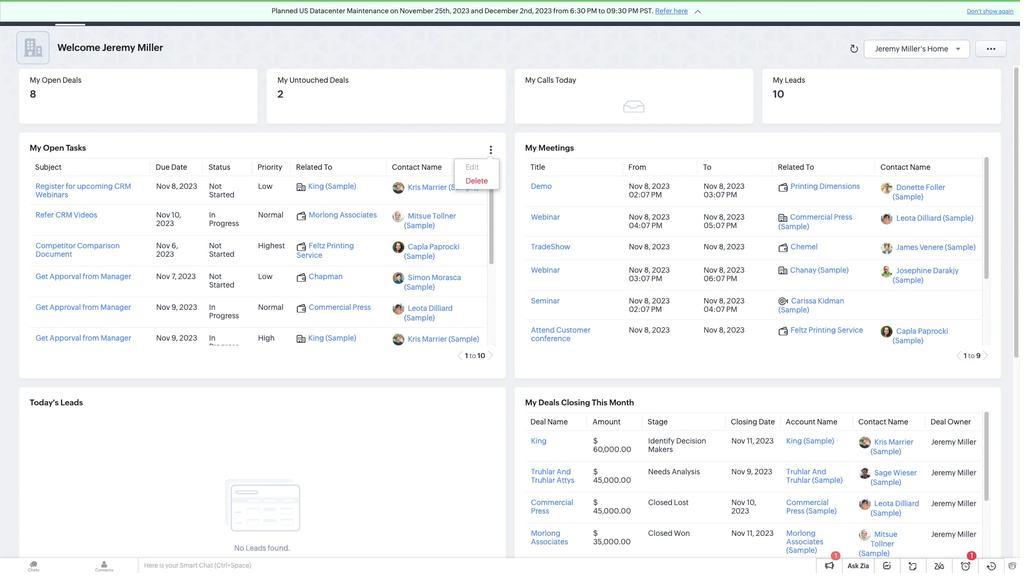 Task type: describe. For each thing, give the bounding box(es) containing it.
chemel link
[[779, 243, 818, 252]]

0 horizontal spatial morlong associates link
[[297, 211, 377, 221]]

1 horizontal spatial 10,
[[747, 499, 757, 508]]

sage
[[875, 469, 892, 478]]

nov 9, 2023 for get apporval from manager
[[156, 335, 197, 343]]

king (sample) link for nov 11, 2023
[[787, 438, 834, 446]]

1 vertical spatial nov 10, 2023
[[732, 499, 757, 516]]

7,
[[172, 273, 177, 281]]

enterprise-
[[769, 5, 804, 13]]

1 horizontal spatial commercial press link
[[531, 499, 573, 516]]

1 horizontal spatial nov 8, 2023 03:07 pm
[[704, 182, 745, 199]]

nov 11, 2023 for morlong
[[732, 530, 774, 539]]

account
[[786, 418, 816, 427]]

kris for low
[[408, 184, 421, 192]]

chats image
[[0, 559, 67, 574]]

contact for related to
[[392, 163, 420, 172]]

josephine darakjy (sample)
[[893, 267, 959, 285]]

1 horizontal spatial crm
[[55, 211, 72, 220]]

date for closing date
[[759, 418, 775, 427]]

nov 11, 2023 for king
[[732, 438, 774, 446]]

webinar for nov 8, 2023 04:07 pm
[[531, 213, 560, 222]]

your
[[165, 563, 179, 570]]

1 vertical spatial printing
[[327, 242, 354, 250]]

in progress for morlong associates
[[209, 211, 239, 228]]

sage wieser (sample)
[[871, 469, 917, 488]]

donette foller (sample) link
[[893, 184, 945, 202]]

nov 8, 2023 02:07 pm for 03:07
[[629, 182, 670, 199]]

deal owner
[[931, 418, 971, 427]]

0 vertical spatial commercial press (sample)
[[779, 213, 852, 231]]

8
[[30, 88, 36, 100]]

products
[[481, 9, 512, 17]]

lost
[[674, 499, 689, 508]]

0 horizontal spatial closing
[[561, 399, 590, 408]]

kris marrier (sample) link for nov 11, 2023
[[871, 439, 914, 457]]

0 vertical spatial paprocki
[[430, 243, 460, 252]]

dimensions
[[820, 182, 860, 191]]

due date link
[[156, 163, 187, 172]]

no leads found.
[[234, 545, 290, 553]]

closed lost
[[648, 499, 689, 508]]

name up wieser
[[888, 418, 909, 427]]

jeremy for identify decision makers
[[931, 438, 956, 447]]

amount link
[[593, 418, 621, 427]]

demo link
[[531, 182, 552, 191]]

name left edit
[[421, 163, 442, 172]]

service for leftmost feltz printing service link
[[297, 251, 323, 260]]

register for upcoming crm webinars link
[[36, 182, 131, 199]]

35,000.00
[[593, 539, 631, 547]]

chanay (sample)
[[790, 266, 849, 275]]

8, inside nov 8, 2023 05:07 pm
[[719, 213, 726, 222]]

closing date link
[[731, 418, 775, 427]]

1 vertical spatial tasks
[[66, 143, 86, 153]]

1 horizontal spatial meetings
[[539, 143, 574, 153]]

josephine darakjy (sample) link
[[893, 267, 959, 285]]

december
[[485, 7, 519, 15]]

6:30
[[570, 7, 586, 15]]

king link
[[531, 438, 547, 446]]

get apporval from manager for nov 9, 2023
[[36, 335, 131, 343]]

deals for 8
[[63, 76, 82, 84]]

get approval from manager
[[36, 304, 131, 312]]

welcome
[[57, 42, 100, 53]]

jeremy miller for sage wieser (sample)
[[931, 469, 977, 478]]

contact name link for related to
[[392, 163, 442, 172]]

morlong inside the morlong associates (sample)
[[787, 530, 816, 539]]

0 vertical spatial commercial press
[[309, 304, 371, 312]]

0 vertical spatial commercial press link
[[297, 304, 371, 313]]

miller for morlong associates (sample)
[[958, 531, 977, 539]]

feltz printing service for leftmost feltz printing service link
[[297, 242, 354, 260]]

1 related to link from the left
[[296, 163, 332, 172]]

0 vertical spatial leota dilliard (sample) link
[[897, 214, 974, 223]]

(sample) inside sage wieser (sample)
[[871, 479, 902, 488]]

needs
[[648, 468, 670, 477]]

get for high
[[36, 335, 48, 343]]

deals for 2
[[330, 76, 349, 84]]

account name link
[[786, 418, 838, 427]]

get for low
[[36, 273, 48, 281]]

open for deals
[[42, 76, 61, 84]]

normal for morlong
[[258, 211, 284, 220]]

smart
[[180, 563, 198, 570]]

leota dilliard (sample) for nov 10, 2023
[[871, 500, 919, 518]]

projects link
[[670, 0, 715, 26]]

chapman link
[[297, 273, 343, 282]]

1 vertical spatial morlong associates
[[531, 530, 568, 547]]

sales orders
[[572, 9, 615, 17]]

$ 45,000.00 for needs
[[593, 468, 631, 485]]

crm inside the register for upcoming crm webinars
[[114, 182, 131, 191]]

for
[[66, 182, 75, 191]]

king (sample) for low
[[308, 182, 356, 191]]

competitor
[[36, 242, 76, 250]]

due
[[156, 163, 170, 172]]

leads for found.
[[246, 545, 266, 553]]

foller
[[926, 184, 945, 192]]

1 vertical spatial commercial press (sample)
[[787, 499, 837, 516]]

10 for my leads 10
[[773, 88, 784, 100]]

commercial down attys
[[531, 499, 573, 508]]

create menu element
[[833, 0, 859, 26]]

0 horizontal spatial nov 8, 2023 03:07 pm
[[629, 266, 670, 283]]

leota dilliard (sample) for normal
[[404, 305, 453, 323]]

to for nov 8, 2023 05:07 pm
[[968, 353, 975, 360]]

profile element
[[966, 0, 996, 26]]

due date
[[156, 163, 187, 172]]

09:30
[[607, 7, 627, 15]]

kris marrier (sample) link for high
[[408, 336, 479, 344]]

2 related from the left
[[778, 163, 805, 172]]

mitsue tollner (sample) link for nov 11, 2023
[[859, 531, 898, 559]]

25th,
[[435, 7, 452, 15]]

2 horizontal spatial deals
[[539, 399, 560, 408]]

0 horizontal spatial associates
[[340, 211, 377, 220]]

0 horizontal spatial 04:07
[[629, 222, 650, 230]]

status link
[[209, 163, 230, 172]]

won
[[674, 530, 690, 539]]

enterprise-trial upgrade
[[769, 5, 818, 21]]

leota for nov 10, 2023
[[875, 500, 894, 509]]

meetings link
[[297, 0, 346, 26]]

0 horizontal spatial 03:07
[[629, 275, 650, 283]]

makers
[[648, 446, 673, 455]]

0 horizontal spatial nov 8, 2023 04:07 pm
[[629, 213, 670, 230]]

0 vertical spatial capla paprocki (sample)
[[404, 243, 460, 261]]

2 vertical spatial king (sample)
[[787, 438, 834, 446]]

1 vertical spatial refer
[[36, 211, 54, 220]]

darakjy
[[933, 267, 959, 276]]

2 to from the left
[[703, 163, 712, 172]]

pm inside nov 8, 2023 05:07 pm
[[726, 222, 737, 230]]

feltz printing service for the bottom feltz printing service link
[[791, 326, 863, 335]]

leads for 10
[[785, 76, 805, 84]]

webinar link for 04:07
[[531, 213, 560, 222]]

1 vertical spatial capla paprocki (sample)
[[893, 327, 948, 345]]

started for nov 8, 2023
[[209, 191, 235, 199]]

contact name for account name
[[859, 418, 909, 427]]

high
[[258, 335, 275, 343]]

truhlar and truhlar attys
[[531, 468, 575, 485]]

highest
[[258, 242, 285, 250]]

1 to from the left
[[324, 163, 332, 172]]

(sample) inside simon morasca (sample)
[[404, 283, 435, 292]]

1 horizontal spatial closing
[[731, 418, 757, 427]]

feltz for leftmost feltz printing service link
[[309, 242, 325, 250]]

printing dimensions
[[791, 182, 860, 191]]

king (sample) for high
[[308, 335, 356, 343]]

apporval for nov 9, 2023
[[50, 335, 81, 343]]

closed won
[[648, 530, 690, 539]]

planned
[[272, 7, 298, 15]]

analysis
[[672, 468, 700, 477]]

deal for deal name
[[531, 418, 546, 427]]

jeremy miller for mitsue tollner (sample)
[[931, 531, 977, 539]]

needs analysis
[[648, 468, 700, 477]]

pm inside nov 8, 2023 06:07 pm
[[727, 275, 737, 283]]

1 horizontal spatial refer
[[655, 7, 672, 15]]

1 vertical spatial feltz printing service link
[[779, 326, 863, 336]]

closed for closed won
[[648, 530, 673, 539]]

sales
[[572, 9, 590, 17]]

0 vertical spatial 10,
[[172, 211, 181, 220]]

0 vertical spatial leota dilliard (sample)
[[897, 214, 974, 223]]

8, inside nov 8, 2023 06:07 pm
[[719, 266, 726, 275]]

0 horizontal spatial morlong
[[309, 211, 338, 220]]

0 vertical spatial 03:07
[[704, 191, 725, 199]]

amount
[[593, 418, 621, 427]]

from for high
[[83, 335, 99, 343]]

contact name for related to
[[392, 163, 442, 172]]

marrier for high
[[422, 336, 447, 344]]

carissa kidman (sample)
[[779, 297, 845, 315]]

james venere (sample) link
[[897, 244, 976, 252]]

0 horizontal spatial feltz printing service link
[[297, 242, 354, 260]]

mitsue for nov 11, 2023
[[875, 531, 898, 540]]

2 vertical spatial 9,
[[747, 468, 753, 477]]

(sample) inside the morlong associates (sample)
[[787, 547, 817, 556]]

owner
[[948, 418, 971, 427]]

1 vertical spatial leads
[[60, 399, 83, 408]]

apporval for nov 7, 2023
[[50, 273, 81, 281]]

from for low
[[83, 273, 99, 281]]

1 vertical spatial capla paprocki (sample) link
[[893, 327, 948, 345]]

0 horizontal spatial nov 10, 2023
[[156, 211, 181, 228]]

my deals closing this month
[[525, 399, 634, 408]]

45,000.00 for closed lost
[[593, 508, 631, 516]]

identify decision makers
[[648, 438, 706, 455]]

november
[[400, 7, 434, 15]]

my for my open tasks
[[30, 143, 41, 153]]

1 horizontal spatial nov 8, 2023 04:07 pm
[[704, 297, 745, 314]]

nov inside nov 8, 2023 06:07 pm
[[704, 266, 718, 275]]

account name
[[786, 418, 838, 427]]

analytics link
[[424, 0, 473, 26]]

manager for high
[[101, 335, 131, 343]]

commercial down 'chapman'
[[309, 304, 351, 312]]

don't show again
[[967, 8, 1014, 14]]

morasca
[[432, 274, 461, 282]]

0 vertical spatial capla paprocki (sample) link
[[404, 243, 460, 261]]

manager for normal
[[100, 304, 131, 312]]

simon
[[408, 274, 430, 282]]

in for refer crm videos
[[209, 211, 216, 220]]

normal for commercial
[[258, 304, 284, 312]]

0 vertical spatial commercial press (sample) link
[[779, 213, 852, 231]]

1 vertical spatial commercial press
[[531, 499, 573, 516]]

1 horizontal spatial paprocki
[[918, 327, 948, 336]]

1 horizontal spatial to
[[599, 7, 605, 15]]

miller for commercial press (sample)
[[958, 500, 977, 508]]

simon morasca (sample) link
[[404, 274, 461, 292]]

0 vertical spatial capla
[[408, 243, 428, 252]]

chanay
[[790, 266, 817, 275]]

tradeshow
[[531, 243, 570, 251]]

morlong inside morlong associates
[[531, 530, 561, 539]]

services
[[632, 9, 662, 17]]

progress for commercial
[[209, 312, 239, 321]]

0 vertical spatial leota
[[897, 214, 916, 223]]

comparison
[[77, 242, 120, 250]]

kris marrier (sample) link for low
[[408, 184, 479, 192]]

2 vertical spatial nov 9, 2023
[[732, 468, 773, 477]]

miller for king (sample)
[[958, 438, 977, 447]]

open for tasks
[[43, 143, 64, 153]]

ask zia
[[848, 563, 869, 571]]

welcome jeremy miller
[[57, 42, 163, 53]]

(ctrl+space)
[[214, 563, 251, 570]]

0 vertical spatial meetings
[[306, 9, 338, 17]]

orders
[[592, 9, 615, 17]]

manager for low
[[101, 273, 131, 281]]

1 vertical spatial morlong associates link
[[531, 530, 568, 547]]

to link
[[703, 163, 712, 172]]

analytics
[[433, 9, 464, 17]]

1 horizontal spatial capla
[[897, 327, 917, 336]]

demo
[[531, 182, 552, 191]]

name up donette
[[910, 163, 931, 172]]

my meetings
[[525, 143, 574, 153]]

attend
[[531, 326, 555, 335]]

not started for nov 6, 2023
[[209, 242, 235, 259]]



Task type: vqa. For each thing, say whether or not it's contained in the screenshot.
the Leota Dilliard (Sample) associated with Nov 10, 2023
yes



Task type: locate. For each thing, give the bounding box(es) containing it.
leota dilliard (sample) link up james venere (sample)
[[897, 214, 974, 223]]

title
[[531, 163, 545, 172]]

zia
[[860, 563, 869, 571]]

feltz inside feltz printing service
[[309, 242, 325, 250]]

2 normal from the top
[[258, 304, 284, 312]]

2 deal from the left
[[931, 418, 946, 427]]

45,000.00
[[593, 477, 631, 485], [593, 508, 631, 516]]

3 get from the top
[[36, 335, 48, 343]]

my inside my untouched deals 2
[[278, 76, 288, 84]]

get apporval from manager down get approval from manager link
[[36, 335, 131, 343]]

simon morasca (sample)
[[404, 274, 461, 292]]

$ for king
[[593, 438, 598, 446]]

open up the subject
[[43, 143, 64, 153]]

my calls today
[[525, 76, 576, 84]]

0 vertical spatial 02:07
[[629, 191, 650, 199]]

leota dilliard (sample) link down simon morasca (sample)
[[404, 305, 453, 323]]

2 vertical spatial kris marrier (sample) link
[[871, 439, 914, 457]]

2 horizontal spatial to
[[968, 353, 975, 360]]

low for chapman
[[258, 273, 273, 281]]

dilliard down simon morasca (sample)
[[429, 305, 453, 313]]

1 horizontal spatial associates
[[531, 539, 568, 547]]

2 get from the top
[[36, 304, 48, 312]]

1 in progress from the top
[[209, 211, 239, 228]]

today's
[[30, 399, 59, 408]]

leota dilliard (sample) link for normal
[[404, 305, 453, 323]]

dilliard for normal
[[429, 305, 453, 313]]

calls left on
[[355, 9, 372, 17]]

1 vertical spatial progress
[[209, 312, 239, 321]]

marketplace element
[[923, 0, 945, 26]]

2 11, from the top
[[747, 530, 755, 539]]

related
[[296, 163, 323, 172], [778, 163, 805, 172]]

calls inside calls link
[[355, 9, 372, 17]]

to for in progress
[[470, 353, 476, 360]]

chat
[[199, 563, 213, 570]]

refer here link
[[655, 7, 688, 15]]

meetings right planned
[[306, 9, 338, 17]]

1 deal from the left
[[531, 418, 546, 427]]

02:07 for nov 8, 2023 03:07 pm
[[629, 191, 650, 199]]

morlong associates (sample) link
[[787, 530, 824, 556]]

leota down simon morasca (sample)
[[408, 305, 427, 313]]

0 vertical spatial 9,
[[172, 304, 178, 312]]

donette foller (sample)
[[893, 184, 945, 202]]

dilliard down donette foller (sample)
[[918, 214, 942, 223]]

date right due
[[171, 163, 187, 172]]

james
[[897, 244, 918, 252]]

kris marrier (sample) up sage
[[871, 439, 914, 457]]

$ 45,000.00 down 60,000.00
[[593, 468, 631, 485]]

3 started from the top
[[209, 281, 235, 290]]

feltz printing service down carissa kidman (sample) 'link'
[[791, 326, 863, 335]]

reports
[[389, 9, 416, 17]]

1 horizontal spatial feltz printing service
[[791, 326, 863, 335]]

leota dilliard (sample) link down sage wieser (sample)
[[871, 500, 919, 518]]

service for the bottom feltz printing service link
[[838, 326, 863, 335]]

commercial press (sample) link up chemel on the right top
[[779, 213, 852, 231]]

1 horizontal spatial to
[[703, 163, 712, 172]]

leota down sage wieser (sample)
[[875, 500, 894, 509]]

service down "kidman"
[[838, 326, 863, 335]]

06:07
[[704, 275, 725, 283]]

2 in from the top
[[209, 304, 216, 312]]

date for due date
[[171, 163, 187, 172]]

1 vertical spatial nov 8, 2023 02:07 pm
[[629, 297, 670, 314]]

nov inside nov 6, 2023
[[156, 242, 170, 250]]

2 related to link from the left
[[778, 163, 814, 172]]

1 not started from the top
[[209, 182, 235, 199]]

0 vertical spatial $ 45,000.00
[[593, 468, 631, 485]]

1 webinar link from the top
[[531, 213, 560, 222]]

1 vertical spatial 02:07
[[629, 305, 650, 314]]

2 not from the top
[[209, 242, 222, 250]]

truhlar
[[531, 468, 555, 477], [787, 468, 811, 477], [531, 477, 555, 485], [787, 477, 811, 485]]

1 to 9
[[964, 353, 981, 360]]

1 vertical spatial get apporval from manager link
[[36, 335, 131, 343]]

2 vertical spatial started
[[209, 281, 235, 290]]

dilliard down sage wieser (sample)
[[895, 500, 919, 509]]

1 nov 8, 2023 02:07 pm from the top
[[629, 182, 670, 199]]

conference
[[531, 335, 571, 343]]

1 vertical spatial leota
[[408, 305, 427, 313]]

1 vertical spatial calls
[[537, 76, 554, 84]]

found.
[[268, 545, 290, 553]]

0 horizontal spatial commercial press link
[[297, 304, 371, 313]]

not started
[[209, 182, 235, 199], [209, 242, 235, 259], [209, 273, 235, 290]]

webinars
[[36, 191, 68, 199]]

1 vertical spatial feltz printing service
[[791, 326, 863, 335]]

not started for nov 8, 2023
[[209, 182, 235, 199]]

commercial press (sample)
[[779, 213, 852, 231], [787, 499, 837, 516]]

1 related from the left
[[296, 163, 323, 172]]

webinar for nov 8, 2023 03:07 pm
[[531, 266, 560, 275]]

1 horizontal spatial and
[[812, 468, 827, 477]]

service up chapman link
[[297, 251, 323, 260]]

nov 8, 2023 02:07 pm for 04:07
[[629, 297, 670, 314]]

45,000.00 for needs analysis
[[593, 477, 631, 485]]

contacts image
[[71, 559, 138, 574]]

1 vertical spatial $ 45,000.00
[[593, 499, 631, 516]]

seminar
[[531, 297, 560, 305]]

1 02:07 from the top
[[629, 191, 650, 199]]

1 jeremy miller from the top
[[931, 438, 977, 447]]

edit delete
[[466, 163, 488, 185]]

tollner
[[433, 212, 456, 221], [871, 541, 894, 549]]

closing date
[[731, 418, 775, 427]]

printing
[[791, 182, 818, 191], [327, 242, 354, 250], [809, 326, 836, 335]]

miller
[[137, 42, 163, 53], [958, 438, 977, 447], [958, 469, 977, 478], [958, 500, 977, 508], [958, 531, 977, 539]]

apporval down approval
[[50, 335, 81, 343]]

02:07 for nov 8, 2023 04:07 pm
[[629, 305, 650, 314]]

commercial press
[[309, 304, 371, 312], [531, 499, 573, 516]]

get apporval from manager down "competitor comparison document" link
[[36, 273, 131, 281]]

quotes link
[[521, 0, 563, 26]]

0 horizontal spatial calls
[[355, 9, 372, 17]]

0 vertical spatial 10
[[773, 88, 784, 100]]

2 $ 45,000.00 from the top
[[593, 499, 631, 516]]

get apporval from manager link down "competitor comparison document" link
[[36, 273, 131, 281]]

2 vertical spatial not
[[209, 273, 222, 281]]

setup element
[[945, 0, 966, 26]]

commercial down truhlar and truhlar (sample)
[[787, 499, 829, 508]]

get apporval from manager link down get approval from manager link
[[36, 335, 131, 343]]

nov 9, 2023 for get approval from manager
[[156, 304, 197, 312]]

0 vertical spatial normal
[[258, 211, 284, 220]]

competitor comparison document link
[[36, 242, 120, 259]]

2023 inside nov 8, 2023 05:07 pm
[[727, 213, 745, 222]]

2 related to from the left
[[778, 163, 814, 172]]

associates
[[340, 211, 377, 220], [531, 539, 568, 547], [787, 539, 824, 547]]

profile image
[[972, 5, 989, 22]]

my for my untouched deals 2
[[278, 76, 288, 84]]

mitsue
[[408, 212, 431, 221], [875, 531, 898, 540]]

1 get from the top
[[36, 273, 48, 281]]

3 not started from the top
[[209, 273, 235, 290]]

$ 45,000.00
[[593, 468, 631, 485], [593, 499, 631, 516]]

related right priority
[[296, 163, 323, 172]]

from left 6:30
[[553, 7, 569, 15]]

identify
[[648, 438, 675, 446]]

1 vertical spatial 10
[[478, 353, 485, 360]]

jeremy for needs analysis
[[931, 469, 956, 478]]

0 horizontal spatial meetings
[[306, 9, 338, 17]]

1 vertical spatial king (sample)
[[308, 335, 356, 343]]

started for nov 7, 2023
[[209, 281, 235, 290]]

feltz down carissa kidman (sample) 'link'
[[791, 326, 807, 335]]

webinar link up tradeshow at the right of page
[[531, 213, 560, 222]]

deal left "owner"
[[931, 418, 946, 427]]

kris marrier (sample) down edit
[[408, 184, 479, 192]]

1 horizontal spatial capla paprocki (sample) link
[[893, 327, 948, 345]]

1 not from the top
[[209, 182, 222, 191]]

and inside the truhlar and truhlar attys
[[557, 468, 571, 477]]

1 11, from the top
[[747, 438, 755, 446]]

feltz printing service
[[297, 242, 354, 260], [791, 326, 863, 335]]

leota down donette foller (sample)
[[897, 214, 916, 223]]

my for my meetings
[[525, 143, 537, 153]]

related to for 2nd related to link from the right
[[296, 163, 332, 172]]

2 vertical spatial manager
[[101, 335, 131, 343]]

deals inside 'my open deals 8'
[[63, 76, 82, 84]]

chanay (sample) link
[[779, 266, 849, 275]]

related up printing dimensions link
[[778, 163, 805, 172]]

3 $ from the top
[[593, 499, 598, 508]]

1 vertical spatial commercial press (sample) link
[[787, 499, 837, 516]]

mitsue tollner (sample)
[[404, 212, 456, 230], [859, 531, 898, 559]]

commercial press link down attys
[[531, 499, 573, 516]]

miller for truhlar and truhlar (sample)
[[958, 469, 977, 478]]

projects
[[679, 9, 707, 17]]

don't
[[967, 8, 982, 14]]

0 horizontal spatial deal
[[531, 418, 546, 427]]

1 started from the top
[[209, 191, 235, 199]]

0 horizontal spatial leads
[[60, 399, 83, 408]]

and
[[471, 7, 483, 15]]

closing
[[561, 399, 590, 408], [731, 418, 757, 427]]

$ for commercial press
[[593, 499, 598, 508]]

1 normal from the top
[[258, 211, 284, 220]]

refer
[[655, 7, 672, 15], [36, 211, 54, 220]]

0 vertical spatial king (sample)
[[308, 182, 356, 191]]

1 get apporval from manager link from the top
[[36, 273, 131, 281]]

1 45,000.00 from the top
[[593, 477, 631, 485]]

printing left dimensions
[[791, 182, 818, 191]]

2023 inside nov 8, 2023 06:07 pm
[[727, 266, 745, 275]]

in for get approval from manager
[[209, 304, 216, 312]]

leota dilliard (sample) up james venere (sample)
[[897, 214, 974, 223]]

$ for truhlar and truhlar attys
[[593, 468, 598, 477]]

(sample) inside carissa kidman (sample)
[[779, 306, 809, 315]]

1 vertical spatial mitsue
[[875, 531, 898, 540]]

1 vertical spatial 45,000.00
[[593, 508, 631, 516]]

not right nov 7, 2023
[[209, 273, 222, 281]]

9
[[976, 353, 981, 360]]

deals inside my untouched deals 2
[[330, 76, 349, 84]]

feltz up chapman link
[[309, 242, 325, 250]]

feltz printing service link up 'chapman'
[[297, 242, 354, 260]]

9, for get approval from manager
[[172, 304, 178, 312]]

deals right untouched
[[330, 76, 349, 84]]

my for my deals closing this month
[[525, 399, 537, 408]]

2 in progress from the top
[[209, 304, 239, 321]]

services link
[[624, 0, 670, 26]]

normal up highest at the left of page
[[258, 211, 284, 220]]

2 started from the top
[[209, 250, 235, 259]]

normal up "high"
[[258, 304, 284, 312]]

from down get approval from manager link
[[83, 335, 99, 343]]

feltz for the bottom feltz printing service link
[[791, 326, 807, 335]]

refer right pst.
[[655, 7, 672, 15]]

1 vertical spatial kris
[[408, 336, 421, 344]]

commercial press (sample) link down truhlar and truhlar (sample)
[[787, 499, 837, 516]]

manager right approval
[[100, 304, 131, 312]]

0 vertical spatial crm
[[26, 7, 47, 19]]

2 vertical spatial get
[[36, 335, 48, 343]]

1 vertical spatial apporval
[[50, 335, 81, 343]]

0 vertical spatial closing
[[561, 399, 590, 408]]

0 vertical spatial king (sample) link
[[297, 182, 356, 192]]

2 02:07 from the top
[[629, 305, 650, 314]]

2023 inside nov 6, 2023
[[156, 250, 174, 259]]

leads
[[785, 76, 805, 84], [60, 399, 83, 408], [246, 545, 266, 553]]

miller's
[[902, 44, 926, 53]]

and down account name link
[[812, 468, 827, 477]]

from down "competitor comparison document" link
[[83, 273, 99, 281]]

2 $ from the top
[[593, 468, 598, 477]]

mitsue tollner (sample) for nov 11, 2023
[[859, 531, 898, 559]]

my for my calls today
[[525, 76, 536, 84]]

not for nov 7, 2023
[[209, 273, 222, 281]]

3 progress from the top
[[209, 343, 239, 352]]

0 vertical spatial nov 8, 2023 03:07 pm
[[704, 182, 745, 199]]

low down highest at the left of page
[[258, 273, 273, 281]]

0 horizontal spatial capla
[[408, 243, 428, 252]]

tasks left us
[[270, 9, 289, 17]]

kris marrier (sample) link down edit
[[408, 184, 479, 192]]

1 vertical spatial webinar
[[531, 266, 560, 275]]

2 webinar link from the top
[[531, 266, 560, 275]]

45,000.00 down 60,000.00
[[593, 477, 631, 485]]

get apporval from manager link
[[36, 273, 131, 281], [36, 335, 131, 343]]

commercial press link down 'chapman'
[[297, 304, 371, 313]]

calls left "today"
[[537, 76, 554, 84]]

10 for 1 to 10
[[478, 353, 485, 360]]

started right nov 7, 2023
[[209, 281, 235, 290]]

0 vertical spatial in
[[209, 211, 216, 220]]

carissa
[[791, 297, 817, 305]]

1 vertical spatial dilliard
[[429, 305, 453, 313]]

2 webinar from the top
[[531, 266, 560, 275]]

not for nov 6, 2023
[[209, 242, 222, 250]]

2 vertical spatial printing
[[809, 326, 836, 335]]

2 get apporval from manager from the top
[[36, 335, 131, 343]]

and for (sample)
[[812, 468, 827, 477]]

leota dilliard (sample) link for nov 10, 2023
[[871, 500, 919, 518]]

webinar link down "tradeshow" link
[[531, 266, 560, 275]]

10 inside my leads 10
[[773, 88, 784, 100]]

not right 6,
[[209, 242, 222, 250]]

1 vertical spatial in
[[209, 304, 216, 312]]

nov 11, 2023
[[732, 438, 774, 446], [732, 530, 774, 539]]

1 horizontal spatial deal
[[931, 418, 946, 427]]

0 horizontal spatial related to link
[[296, 163, 332, 172]]

0 vertical spatial morlong associates
[[309, 211, 377, 220]]

leota dilliard (sample) down sage wieser (sample)
[[871, 500, 919, 518]]

name right account in the right of the page
[[817, 418, 838, 427]]

1 horizontal spatial related to link
[[778, 163, 814, 172]]

3 in from the top
[[209, 335, 216, 343]]

1 $ from the top
[[593, 438, 598, 446]]

1 get apporval from manager from the top
[[36, 273, 131, 281]]

0 vertical spatial service
[[297, 251, 323, 260]]

1 webinar from the top
[[531, 213, 560, 222]]

2 progress from the top
[[209, 312, 239, 321]]

not started right nov 7, 2023
[[209, 273, 235, 290]]

9,
[[172, 304, 178, 312], [172, 335, 178, 343], [747, 468, 753, 477]]

0 horizontal spatial crm
[[26, 7, 47, 19]]

printing up 'chapman'
[[327, 242, 354, 250]]

leota for normal
[[408, 305, 427, 313]]

kris marrier (sample) link up sage
[[871, 439, 914, 457]]

kris inside 'kris marrier (sample)'
[[875, 439, 887, 447]]

refer crm videos link
[[36, 211, 97, 220]]

0 horizontal spatial mitsue
[[408, 212, 431, 221]]

date
[[171, 163, 187, 172], [759, 418, 775, 427]]

contact for account name
[[859, 418, 887, 427]]

0 vertical spatial closed
[[648, 499, 673, 508]]

upcoming
[[77, 182, 113, 191]]

and inside truhlar and truhlar (sample)
[[812, 468, 827, 477]]

2 horizontal spatial associates
[[787, 539, 824, 547]]

king (sample) link for low
[[297, 182, 356, 192]]

2023
[[453, 7, 470, 15], [535, 7, 552, 15], [179, 182, 197, 191], [652, 182, 670, 191], [727, 182, 745, 191], [652, 213, 670, 222], [727, 213, 745, 222], [156, 220, 174, 228], [652, 243, 670, 251], [727, 243, 745, 251], [156, 250, 174, 259], [652, 266, 670, 275], [727, 266, 745, 275], [178, 273, 196, 281], [652, 297, 670, 305], [727, 297, 745, 305], [179, 304, 197, 312], [652, 326, 670, 335], [727, 326, 745, 335], [179, 335, 197, 343], [756, 438, 774, 446], [755, 468, 773, 477], [732, 508, 749, 516], [756, 530, 774, 539]]

morlong associates link
[[297, 211, 377, 221], [531, 530, 568, 547]]

contact name link for account name
[[859, 418, 909, 427]]

on
[[390, 7, 399, 15]]

low for king (sample)
[[258, 182, 273, 191]]

2 low from the top
[[258, 273, 273, 281]]

2 closed from the top
[[648, 530, 673, 539]]

3 to from the left
[[806, 163, 814, 172]]

jeremy miller for leota dilliard (sample)
[[931, 500, 977, 508]]

3 in progress from the top
[[209, 335, 239, 352]]

low down 'priority' link
[[258, 182, 273, 191]]

1 in from the top
[[209, 211, 216, 220]]

1 horizontal spatial commercial press
[[531, 499, 573, 516]]

get apporval from manager link for nov 7, 2023
[[36, 273, 131, 281]]

open down welcome
[[42, 76, 61, 84]]

capla paprocki (sample) link
[[404, 243, 460, 261], [893, 327, 948, 345]]

1 and from the left
[[557, 468, 571, 477]]

associates for morlong associates (sample) 'link'
[[787, 539, 824, 547]]

1 vertical spatial mitsue tollner (sample) link
[[859, 531, 898, 559]]

open inside 'my open deals 8'
[[42, 76, 61, 84]]

apporval down the document
[[50, 273, 81, 281]]

my for my leads 10
[[773, 76, 783, 84]]

1 apporval from the top
[[50, 273, 81, 281]]

webinar up tradeshow at the right of page
[[531, 213, 560, 222]]

2 jeremy miller from the top
[[931, 469, 977, 478]]

commercial press (sample) up chemel on the right top
[[779, 213, 852, 231]]

manager down comparison
[[101, 273, 131, 281]]

(sample) inside donette foller (sample)
[[893, 193, 924, 202]]

kris marrier (sample) link up 1 to 10
[[408, 336, 479, 344]]

get for normal
[[36, 304, 48, 312]]

here is your smart chat (ctrl+space)
[[144, 563, 251, 570]]

deals up deal name link
[[539, 399, 560, 408]]

my leads 10
[[773, 76, 805, 100]]

related to link right priority
[[296, 163, 332, 172]]

not started right 6,
[[209, 242, 235, 259]]

meetings up title
[[539, 143, 574, 153]]

2 vertical spatial kris
[[875, 439, 887, 447]]

printing down carissa kidman (sample) 'link'
[[809, 326, 836, 335]]

0 vertical spatial marrier
[[422, 184, 447, 192]]

$ 45,000.00 for closed
[[593, 499, 631, 516]]

leota dilliard (sample)
[[897, 214, 974, 223], [404, 305, 453, 323], [871, 500, 919, 518]]

get down the document
[[36, 273, 48, 281]]

nov 8, 2023 for register for upcoming crm webinars
[[156, 182, 197, 191]]

closed for closed lost
[[648, 499, 673, 508]]

0 vertical spatial not
[[209, 182, 222, 191]]

11, for king (sample)
[[747, 438, 755, 446]]

started right 6,
[[209, 250, 235, 259]]

2 vertical spatial leads
[[246, 545, 266, 553]]

1 vertical spatial closing
[[731, 418, 757, 427]]

to
[[324, 163, 332, 172], [703, 163, 712, 172], [806, 163, 814, 172]]

not started for nov 7, 2023
[[209, 273, 235, 290]]

0 vertical spatial open
[[42, 76, 61, 84]]

started for nov 6, 2023
[[209, 250, 235, 259]]

1 vertical spatial not started
[[209, 242, 235, 259]]

morlong associates (sample)
[[787, 530, 824, 556]]

1 closed from the top
[[648, 499, 673, 508]]

2 apporval from the top
[[50, 335, 81, 343]]

2 get apporval from manager link from the top
[[36, 335, 131, 343]]

nov 8, 2023 04:07 pm
[[629, 213, 670, 230], [704, 297, 745, 314]]

and down deal name link
[[557, 468, 571, 477]]

0 vertical spatial dilliard
[[918, 214, 942, 223]]

1 progress from the top
[[209, 220, 239, 228]]

kris marrier (sample) up 1 to 10
[[408, 336, 479, 344]]

1 horizontal spatial leads
[[246, 545, 266, 553]]

1 to 10
[[465, 353, 485, 360]]

and for attys
[[557, 468, 571, 477]]

get approval from manager link
[[36, 304, 131, 312]]

service inside feltz printing service
[[297, 251, 323, 260]]

jeremy miller for kris marrier (sample)
[[931, 438, 977, 447]]

0 vertical spatial mitsue
[[408, 212, 431, 221]]

james venere (sample)
[[897, 244, 976, 252]]

$ 45,000.00 up $ 35,000.00
[[593, 499, 631, 516]]

1 horizontal spatial morlong associates
[[531, 530, 568, 547]]

1 vertical spatial leota dilliard (sample)
[[404, 305, 453, 323]]

date left account in the right of the page
[[759, 418, 775, 427]]

2 nov 11, 2023 from the top
[[732, 530, 774, 539]]

(sample) inside truhlar and truhlar (sample)
[[812, 477, 843, 485]]

2 vertical spatial dilliard
[[895, 500, 919, 509]]

1 low from the top
[[258, 182, 273, 191]]

again
[[999, 8, 1014, 14]]

kris for high
[[408, 336, 421, 344]]

commercial
[[790, 213, 833, 222], [309, 304, 351, 312], [531, 499, 573, 508], [787, 499, 829, 508]]

1 vertical spatial king (sample) link
[[297, 335, 356, 344]]

create menu image
[[840, 7, 853, 19]]

contact
[[392, 163, 420, 172], [881, 163, 909, 172], [859, 418, 887, 427]]

0 vertical spatial printing
[[791, 182, 818, 191]]

in for get apporval from manager
[[209, 335, 216, 343]]

related to
[[296, 163, 332, 172], [778, 163, 814, 172]]

refer down webinars at the top of page
[[36, 211, 54, 220]]

commercial press down 'chapman'
[[309, 304, 371, 312]]

1 horizontal spatial tasks
[[270, 9, 289, 17]]

mitsue for normal
[[408, 212, 431, 221]]

nov inside nov 8, 2023 05:07 pm
[[704, 213, 718, 222]]

title link
[[531, 163, 545, 172]]

from link
[[628, 163, 646, 172]]

my inside 'my open deals 8'
[[30, 76, 40, 84]]

nov 8, 2023 02:07 pm
[[629, 182, 670, 199], [629, 297, 670, 314]]

2 nov 8, 2023 02:07 pm from the top
[[629, 297, 670, 314]]

kris marrier (sample) for low
[[408, 184, 479, 192]]

month
[[609, 399, 634, 408]]

not down status
[[209, 182, 222, 191]]

1 vertical spatial tollner
[[871, 541, 894, 549]]

nov 8, 2023 for attend customer conference
[[629, 326, 670, 335]]

king
[[308, 182, 324, 191], [308, 335, 324, 343], [531, 438, 547, 446], [787, 438, 802, 446]]

tollner for nov 11, 2023
[[871, 541, 894, 549]]

get left approval
[[36, 304, 48, 312]]

nov 11, 2023 left the morlong associates (sample) on the right bottom of page
[[732, 530, 774, 539]]

0 vertical spatial get apporval from manager link
[[36, 273, 131, 281]]

commercial up chemel on the right top
[[790, 213, 833, 222]]

jeremy for closed lost
[[931, 500, 956, 508]]

feltz printing service up 'chapman'
[[297, 242, 354, 260]]

2 not started from the top
[[209, 242, 235, 259]]

my open tasks
[[30, 143, 86, 153]]

1 horizontal spatial mitsue
[[875, 531, 898, 540]]

related to link up printing dimensions link
[[778, 163, 814, 172]]

2 vertical spatial leota
[[875, 500, 894, 509]]

$ for morlong associates
[[593, 530, 598, 539]]

commercial press down attys
[[531, 499, 573, 516]]

0 horizontal spatial feltz
[[309, 242, 325, 250]]

4 jeremy miller from the top
[[931, 531, 977, 539]]

name down my deals closing this month
[[548, 418, 568, 427]]

commercial press (sample) down truhlar and truhlar (sample)
[[787, 499, 837, 516]]

4 $ from the top
[[593, 530, 598, 539]]

from for normal
[[82, 304, 99, 312]]

related to for first related to link from the right
[[778, 163, 814, 172]]

(sample) inside 'kris marrier (sample)'
[[871, 448, 902, 457]]

0 vertical spatial low
[[258, 182, 273, 191]]

1 vertical spatial leota dilliard (sample) link
[[404, 305, 453, 323]]

3 jeremy miller from the top
[[931, 500, 977, 508]]

search element
[[859, 0, 881, 26]]

get apporval from manager link for nov 9, 2023
[[36, 335, 131, 343]]

kris marrier (sample) for high
[[408, 336, 479, 344]]

$ inside $ 35,000.00
[[593, 530, 598, 539]]

deal for deal owner
[[931, 418, 946, 427]]

wieser
[[894, 469, 917, 478]]

register
[[36, 182, 64, 191]]

2 45,000.00 from the top
[[593, 508, 631, 516]]

$ 60,000.00
[[593, 438, 632, 455]]

2 horizontal spatial leota
[[897, 214, 916, 223]]

2 and from the left
[[812, 468, 827, 477]]

in progress for commercial press
[[209, 304, 239, 321]]

king (sample) link for high
[[297, 335, 356, 344]]

jeremy for closed won
[[931, 531, 956, 539]]

nov 11, 2023 down closing date link
[[732, 438, 774, 446]]

(sample) inside josephine darakjy (sample)
[[893, 277, 924, 285]]

0 vertical spatial apporval
[[50, 273, 81, 281]]

in progress for king (sample)
[[209, 335, 239, 352]]

my inside my leads 10
[[773, 76, 783, 84]]

webinar down "tradeshow" link
[[531, 266, 560, 275]]

open
[[42, 76, 61, 84], [43, 143, 64, 153]]

3 not from the top
[[209, 273, 222, 281]]

0 vertical spatial date
[[171, 163, 187, 172]]

nov 8, 2023 06:07 pm
[[704, 266, 745, 283]]

signals element
[[881, 0, 901, 26]]

$ inside $ 60,000.00
[[593, 438, 598, 446]]

9, for get apporval from manager
[[172, 335, 178, 343]]

1 related to from the left
[[296, 163, 332, 172]]

today's leads
[[30, 399, 83, 408]]

kris marrier (sample) link
[[408, 184, 479, 192], [408, 336, 479, 344], [871, 439, 914, 457]]

deals down welcome
[[63, 76, 82, 84]]

attend customer conference link
[[531, 326, 591, 343]]

deal
[[531, 418, 546, 427], [931, 418, 946, 427]]

leads inside my leads 10
[[785, 76, 805, 84]]

1 vertical spatial 10,
[[747, 499, 757, 508]]

1 $ 45,000.00 from the top
[[593, 468, 631, 485]]

kris for nov 11, 2023
[[875, 439, 887, 447]]

1 horizontal spatial 04:07
[[704, 305, 725, 314]]

started down status
[[209, 191, 235, 199]]

0 vertical spatial tasks
[[270, 9, 289, 17]]

from right approval
[[82, 304, 99, 312]]

get apporval from manager for nov 7, 2023
[[36, 273, 131, 281]]

1 nov 11, 2023 from the top
[[732, 438, 774, 446]]

mitsue tollner (sample) for normal
[[404, 212, 456, 230]]

1 vertical spatial capla
[[897, 327, 917, 336]]

closed left the won
[[648, 530, 673, 539]]



